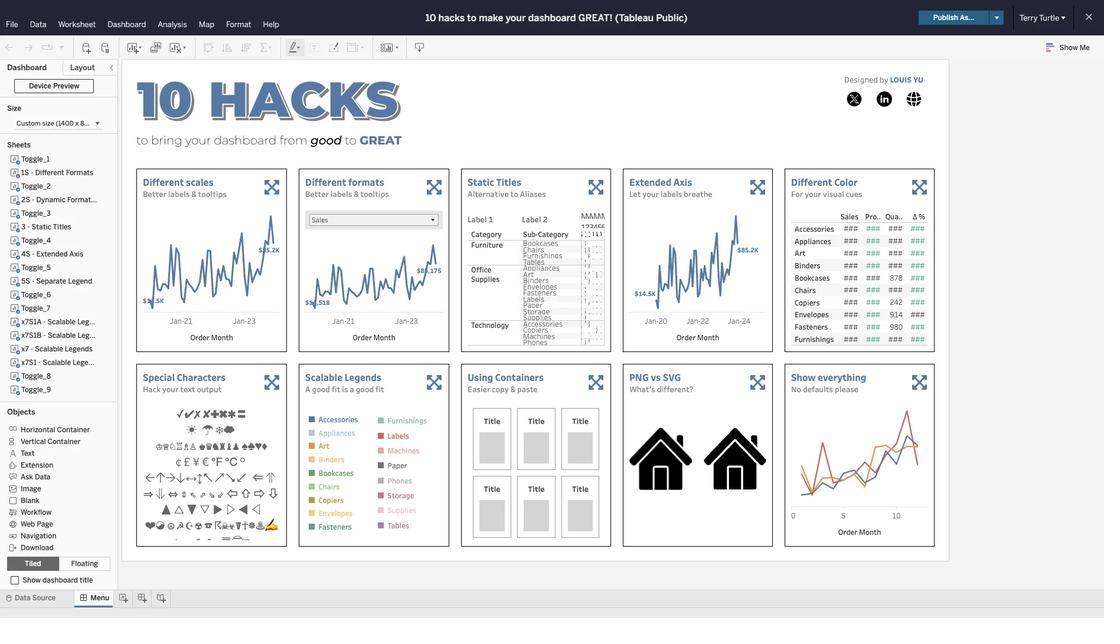 Task type: describe. For each thing, give the bounding box(es) containing it.
great!
[[578, 12, 613, 23]]

tiled
[[25, 560, 41, 569]]

1 horizontal spatial copiers, sub-category. press space to toggle selection. press escape to go back to the left margin. use arrow keys to navigate headers text field
[[791, 296, 838, 309]]

& for containers
[[510, 384, 516, 395]]

designed by louis yu
[[844, 74, 923, 85]]

redo image
[[22, 42, 34, 53]]

navigation option
[[7, 530, 102, 542]]

alternative
[[468, 189, 509, 200]]

using
[[468, 371, 493, 384]]

1 vertical spatial accessories, sub-category. press space to toggle selection. press escape to go back to the left margin. use arrow keys to navigate headers text field
[[520, 321, 581, 327]]

5s - separate legend
[[21, 277, 92, 286]]

⇩
[[268, 486, 279, 501]]

container for horizontal container
[[57, 426, 90, 434]]

special
[[143, 371, 175, 384]]

⇐
[[252, 470, 263, 485]]

2 fit from the left
[[375, 384, 384, 395]]

measure 4
[[593, 211, 627, 233]]

- for 1s
[[31, 169, 33, 177]]

what's
[[629, 384, 655, 395]]

different color for your visual cues
[[791, 176, 862, 200]]

scalable for x7
[[35, 345, 63, 354]]

♠♣♥♦
[[242, 438, 267, 453]]

1 vertical spatial copiers, sub-category. press space to toggle selection. press escape to go back to the left margin. use arrow keys to navigate headers text field
[[520, 327, 581, 333]]

toggle_4
[[21, 237, 51, 245]]

swap rows and columns image
[[203, 42, 214, 53]]

sort descending image
[[240, 42, 252, 53]]

1s
[[21, 169, 29, 177]]

ask
[[21, 473, 33, 482]]

custom
[[17, 120, 41, 128]]

✘✚✖✱〓
[[203, 406, 247, 422]]

pause auto updates image
[[100, 42, 112, 53]]

- for x7s1b
[[43, 332, 46, 340]]

measure 1
[[581, 211, 614, 233]]

device
[[29, 82, 51, 90]]

x7 - scalable legends
[[21, 345, 93, 354]]

⇕
[[181, 486, 187, 501]]

measure 2
[[585, 211, 618, 233]]

measure 3
[[589, 211, 623, 233]]

defaults
[[803, 384, 833, 395]]

show labels image
[[309, 42, 321, 53]]

1 horizontal spatial dashboard
[[108, 20, 146, 29]]

different for different scales
[[143, 176, 184, 188]]

extended inside "extended axis let your labels breathe"
[[629, 176, 671, 188]]

web
[[21, 521, 35, 529]]

collapse image
[[108, 64, 115, 71]]

a
[[350, 384, 354, 395]]

using containers easier copy & paste
[[468, 371, 544, 395]]

hack
[[143, 384, 161, 395]]

static titles alternative to aliases
[[468, 176, 546, 200]]

x
[[75, 120, 79, 128]]

1 horizontal spatial dashboard
[[528, 12, 576, 23]]

✓✔✗ ✘✚✖✱〓 ☀  ☂ ❄☁ ♔♕♘♖♗♙ ♚♛♞♜♝♟ ♠♣♥♦ ¢ £ ¥ € ℉ ℃ ° ←↑→↓↔↕↖↗↘↙  ⇐ ⇑ ⇒ ⇓ ⇔ ⇕ ⇖ ⇗ ⇘ ⇙ ⇦ ⇧ ⇨ ⇩ ▲ △ ▼ ▽ ▶ ▷ ◀ ◁ ❤☯ ☮ ☭ ☪ ☢ ☎ ☈☠☣☤☥☸♨✍ ✈✒✑✐✏✎❧〠〶⌨
[[143, 406, 281, 549]]

yu
[[913, 74, 923, 84]]

3 inside measure 3
[[589, 222, 594, 233]]

0 horizontal spatial static
[[32, 223, 51, 231]]

new data source image
[[81, 42, 93, 53]]

4s
[[21, 250, 30, 259]]

& for scales
[[191, 189, 196, 200]]

blank option
[[7, 495, 102, 507]]

Phones, Sub-Category. Press Space to toggle selection. Press Escape to go back to the left margin. Use arrow keys to navigate headers text field
[[520, 339, 581, 345]]

label for label 2
[[522, 214, 541, 225]]

✓✔✗
[[176, 406, 201, 422]]

by
[[880, 74, 888, 85]]

file
[[6, 20, 18, 29]]

- for x7s1
[[38, 359, 41, 367]]

Avg. Quantity, . Press Space to toggle selection. Press Escape to go back to the left margin. Use arrow keys to navigate headers text field
[[600, 228, 604, 240]]

workflow
[[21, 509, 52, 517]]

title
[[80, 577, 93, 585]]

3 - static titles
[[21, 223, 71, 231]]

separate
[[36, 277, 66, 286]]

Labels, Sub-Category. Press Space to toggle selection. Press Escape to go back to the left margin. Use arrow keys to navigate headers text field
[[520, 296, 581, 302]]

10
[[425, 12, 436, 23]]

850)
[[80, 120, 95, 128]]

horizontal container
[[21, 426, 90, 434]]

♔♕♘♖♗♙
[[156, 438, 196, 453]]

◁
[[251, 502, 262, 517]]

download image
[[414, 42, 426, 53]]

⇑
[[266, 470, 276, 485]]

¥
[[193, 454, 200, 469]]

▼
[[187, 502, 197, 517]]

scalable for x7s1b
[[48, 332, 76, 340]]

format
[[226, 20, 251, 29]]

toggle_6
[[21, 291, 51, 299]]

2 for label 2
[[543, 214, 547, 225]]

1 horizontal spatial accessories, sub-category. press space to toggle selection. press escape to go back to the left margin. use arrow keys to navigate headers text field
[[791, 223, 838, 235]]

your for special characters
[[162, 384, 179, 395]]

1 horizontal spatial chairs, sub-category. press space to toggle selection. press escape to go back to the left margin. use arrow keys to navigate headers text field
[[791, 284, 838, 296]]

1 vertical spatial axis
[[69, 250, 83, 259]]

x7s1 - scalable legends
[[21, 359, 101, 367]]

objects
[[7, 408, 35, 417]]

2 for measure 2
[[585, 222, 590, 233]]

label for label 1
[[468, 214, 487, 225]]

image
[[21, 485, 41, 493]]

toggle_3
[[21, 210, 51, 218]]

Bookcases, Sub-Category. Press Space to toggle selection. Press Escape to go back to the left margin. Use arrow keys to navigate headers text field
[[791, 272, 838, 284]]

Sales, . Press Space to toggle selection. Press Escape to go back to the left margin. Use arrow keys to navigate headers text field
[[581, 228, 585, 240]]

highlight image
[[288, 42, 302, 53]]

data source
[[15, 595, 56, 603]]

scalable for x7s1
[[43, 359, 71, 367]]

totals image
[[259, 42, 273, 53]]

♚♛♞♜♝♟
[[199, 438, 239, 453]]

measure for 6
[[601, 211, 633, 221]]

Appliances, Sub-Category. Press Space to toggle selection. Press Escape to go back to the left margin. Use arrow keys to navigate headers text field
[[520, 265, 581, 271]]

format workbook image
[[328, 42, 339, 53]]

turtle
[[1039, 13, 1059, 22]]

your right make
[[506, 12, 526, 23]]

measure 6
[[601, 211, 634, 233]]

▲
[[161, 502, 171, 517]]

please
[[835, 384, 858, 395]]

Δ %, . Press Space to toggle selection. Press Escape to go back to the left margin. Use arrow keys to navigate headers text field
[[905, 211, 928, 223]]

▶
[[213, 502, 223, 517]]

help
[[263, 20, 279, 29]]

1 fit from the left
[[332, 384, 340, 395]]

Envelopes, Sub-Category. Press Space to toggle selection. Press Escape to go back to the left margin. Use arrow keys to navigate headers text field
[[520, 283, 581, 290]]

1 horizontal spatial replay animation image
[[58, 43, 65, 50]]

- for 3
[[27, 223, 30, 231]]

horizontal
[[21, 426, 55, 434]]

▽
[[199, 502, 210, 517]]

Paper, Sub-Category. Press Space to toggle selection. Press Escape to go back to the left margin. Use arrow keys to navigate headers text field
[[520, 302, 581, 308]]

web page option
[[7, 518, 102, 530]]

device preview
[[29, 82, 79, 90]]

☭
[[177, 518, 184, 533]]

Quantity, . Press Space to toggle selection. Press Escape to go back to the left margin. Use arrow keys to navigate headers text field
[[883, 211, 905, 223]]

terry
[[1020, 13, 1038, 22]]

Storage, Sub-Category. Press Space to toggle selection. Press Escape to go back to the left margin. Use arrow keys to navigate headers text field
[[520, 308, 581, 315]]

◀
[[239, 502, 248, 517]]

no
[[791, 384, 801, 395]]

labels for formats
[[330, 189, 352, 200]]

scalable inside scalable legends a good fit is a good fit
[[305, 371, 342, 384]]

- for 5s
[[32, 277, 34, 286]]

⇒
[[143, 486, 153, 501]]

Avg. Discount, . Press Space to toggle selection. Press Escape to go back to the left margin. Use arrow keys to navigate headers text field
[[593, 228, 596, 240]]

1 vertical spatial extended
[[36, 250, 68, 259]]

fasteners, sub-category. press space to toggle selection. press escape to go back to the left margin. use arrow keys to navigate headers text field for envelopes, sub-category. press space to toggle selection. press escape to go back to the left margin. use arrow keys to navigate headers text field
[[791, 321, 838, 333]]

sheets
[[7, 141, 31, 149]]

£
[[184, 454, 190, 469]]

1 horizontal spatial furnishings, sub-category. press space to toggle selection. press escape to go back to the left margin. use arrow keys to navigate headers text field
[[791, 333, 838, 345]]

list box containing toggle_1
[[7, 153, 110, 411]]

☪
[[186, 518, 193, 533]]

x7s1
[[21, 359, 37, 367]]

Avg. Profit, . Press Space to toggle selection. Press Escape to go back to the left margin. Use arrow keys to navigate headers text field
[[596, 228, 600, 240]]

size
[[42, 120, 54, 128]]

(tableau
[[615, 12, 654, 23]]



Task type: vqa. For each thing, say whether or not it's contained in the screenshot.


Task type: locate. For each thing, give the bounding box(es) containing it.
show me
[[1060, 44, 1090, 52]]

3 measure from the left
[[589, 211, 621, 221]]

your right for
[[805, 189, 821, 200]]

Chairs, Sub-Category. Press Space to toggle selection. Press Escape to go back to the left margin. Use arrow keys to navigate headers text field
[[520, 246, 581, 253], [791, 284, 838, 296]]

new worksheet image
[[126, 42, 143, 53]]

replay animation image
[[41, 42, 53, 53], [58, 43, 65, 50]]

toggle_10
[[21, 400, 54, 408]]

blank
[[21, 497, 40, 505]]

toggle_1
[[21, 155, 50, 164]]

as...
[[960, 14, 974, 22]]

☎
[[204, 518, 212, 533]]

horizontal container option
[[7, 424, 102, 436]]

container inside "option"
[[48, 438, 80, 446]]

- right 2s
[[32, 196, 34, 204]]

togglestate option group
[[7, 557, 110, 572]]

2 vertical spatial data
[[15, 595, 30, 603]]

Furnishings, Sub-Category. Press Space to toggle selection. Press Escape to go back to the left margin. Use arrow keys to navigate headers text field
[[520, 253, 581, 259], [791, 333, 838, 345]]

duplicate image
[[150, 42, 162, 53]]

labels down scales
[[168, 189, 190, 200]]

better for different formats
[[305, 189, 329, 200]]

undo image
[[4, 42, 15, 53]]

different
[[35, 169, 64, 177], [143, 176, 184, 188], [305, 176, 346, 188], [791, 176, 832, 188]]

1 horizontal spatial 3
[[589, 222, 594, 233]]

labels
[[168, 189, 190, 200], [330, 189, 352, 200], [661, 189, 682, 200]]

Appliances, Sub-Category. Press Space to toggle selection. Press Escape to go back to the left margin. Use arrow keys to navigate headers text field
[[791, 235, 838, 247]]

Art, Sub-Category. Press Space to toggle selection. Press Escape to go back to the left margin. Use arrow keys to navigate headers text field
[[791, 247, 838, 259], [520, 271, 581, 277]]

different for different color
[[791, 176, 832, 188]]

your
[[506, 12, 526, 23], [642, 189, 659, 200], [805, 189, 821, 200], [162, 384, 179, 395]]

scalable up a
[[305, 371, 342, 384]]

Bookcases, Sub-Category. Press Space to toggle selection. Press Escape to go back to the left margin. Use arrow keys to navigate headers text field
[[520, 240, 581, 246]]

image image
[[136, 62, 413, 152], [841, 90, 867, 109], [906, 91, 922, 107], [876, 92, 892, 107], [629, 428, 692, 490], [704, 429, 766, 490]]

0 horizontal spatial fasteners, sub-category. press space to toggle selection. press escape to go back to the left margin. use arrow keys to navigate headers text field
[[520, 290, 581, 296]]

good
[[312, 384, 330, 395], [356, 384, 374, 395]]

legends down x7 - scalable legends at the bottom left of page
[[73, 359, 101, 367]]

axis inside "extended axis let your labels breathe"
[[673, 176, 692, 188]]

1 horizontal spatial better
[[305, 189, 329, 200]]

0 vertical spatial container
[[57, 426, 90, 434]]

1 vertical spatial titles
[[53, 223, 71, 231]]

1 down alternative at the left top of page
[[489, 214, 493, 225]]

2 labels from the left
[[330, 189, 352, 200]]

vs
[[651, 371, 661, 384]]

0 vertical spatial static
[[468, 176, 494, 188]]

label down aliases
[[522, 214, 541, 225]]

Tables, Sub-Category. Press Space to toggle selection. Press Escape to go back to the left margin. Use arrow keys to navigate headers text field
[[520, 259, 581, 265]]

text option
[[7, 448, 102, 459]]

to left make
[[467, 12, 476, 23]]

0 horizontal spatial labels
[[168, 189, 190, 200]]

breathe
[[684, 189, 712, 200]]

1 measure from the left
[[581, 211, 613, 221]]

analysis
[[158, 20, 187, 29]]

download
[[21, 544, 54, 553]]

legends for x7s1a - scalable legends
[[77, 318, 105, 326]]

different up toggle_2
[[35, 169, 64, 177]]

6 measure from the left
[[601, 211, 633, 221]]

better for different scales
[[143, 189, 166, 200]]

0 horizontal spatial accessories, sub-category. press space to toggle selection. press escape to go back to the left margin. use arrow keys to navigate headers text field
[[520, 321, 581, 327]]

1 inside the measure 1
[[581, 222, 586, 233]]

❄☁
[[216, 422, 235, 437]]

2 measure from the left
[[585, 211, 617, 221]]

1 better from the left
[[143, 189, 166, 200]]

container up the vertical container "option"
[[57, 426, 90, 434]]

0 horizontal spatial titles
[[53, 223, 71, 231]]

0 horizontal spatial chairs, sub-category. press space to toggle selection. press escape to go back to the left margin. use arrow keys to navigate headers text field
[[520, 246, 581, 253]]

1 left count of returns, . press space to toggle selection. press escape to go back to the left margin. use arrow keys to navigate headers text field
[[581, 222, 586, 233]]

scalable up x7s1 - scalable legends
[[35, 345, 63, 354]]

1 label from the left
[[468, 214, 487, 225]]

0 vertical spatial chairs, sub-category. press space to toggle selection. press escape to go back to the left margin. use arrow keys to navigate headers text field
[[520, 246, 581, 253]]

1 vertical spatial data
[[35, 473, 50, 482]]

Profit, . Press Space to toggle selection. Press Escape to go back to the left margin. Use arrow keys to navigate headers text field
[[861, 211, 883, 223]]

dashboard down togglestate option group
[[43, 577, 78, 585]]

furnishings, sub-category. press space to toggle selection. press escape to go back to the left margin. use arrow keys to navigate headers text field down bookcases, sub-category. press space to toggle selection. press escape to go back to the left margin. use arrow keys to navigate headers text field
[[520, 253, 581, 259]]

labels for scales
[[168, 189, 190, 200]]

0 vertical spatial extended
[[629, 176, 671, 188]]

℉
[[211, 454, 222, 469]]

←↑→↓↔↕↖↗↘↙
[[145, 470, 247, 485]]

different left the formats
[[305, 176, 346, 188]]

1 vertical spatial static
[[32, 223, 51, 231]]

& right the copy
[[510, 384, 516, 395]]

0 horizontal spatial copiers, sub-category. press space to toggle selection. press escape to go back to the left margin. use arrow keys to navigate headers text field
[[520, 327, 581, 333]]

dynamic
[[36, 196, 65, 204]]

1 horizontal spatial tooltips
[[360, 189, 389, 200]]

label down alternative at the left top of page
[[468, 214, 487, 225]]

axis up breathe
[[673, 176, 692, 188]]

1 labels from the left
[[168, 189, 190, 200]]

dashboard
[[108, 20, 146, 29], [7, 63, 47, 72]]

Binders, Sub-Category. Press Space to toggle selection. Press Escape to go back to the left margin. Use arrow keys to navigate headers text field
[[520, 277, 581, 283]]

measure for 3
[[589, 211, 621, 221]]

1 vertical spatial dashboard
[[7, 63, 47, 72]]

Sales, . Press Space to toggle selection. Press Escape to go back to the left margin. Use arrow keys to navigate headers text field
[[838, 211, 861, 223]]

measure
[[581, 211, 613, 221], [585, 211, 617, 221], [589, 211, 621, 221], [593, 211, 625, 221], [597, 211, 629, 221], [601, 211, 633, 221]]

data inside ask data option
[[35, 473, 50, 482]]

2 good from the left
[[356, 384, 374, 395]]

different inside different color for your visual cues
[[791, 176, 832, 188]]

2s
[[21, 196, 30, 204]]

- right x7
[[31, 345, 33, 354]]

fasteners, sub-category. press space to toggle selection. press escape to go back to the left margin. use arrow keys to navigate headers text field up paper, sub-category. press space to toggle selection. press escape to go back to the left margin. use arrow keys to navigate headers text box
[[520, 290, 581, 296]]

2 label from the left
[[522, 214, 541, 225]]

0 vertical spatial axis
[[673, 176, 692, 188]]

1 horizontal spatial &
[[354, 189, 359, 200]]

0 vertical spatial fasteners, sub-category. press space to toggle selection. press escape to go back to the left margin. use arrow keys to navigate headers text field
[[520, 290, 581, 296]]

labels left breathe
[[661, 189, 682, 200]]

titles inside static titles alternative to aliases
[[496, 176, 521, 188]]

vertical
[[21, 438, 46, 446]]

show for everything
[[791, 371, 816, 384]]

furnishings, sub-category. press space to toggle selection. press escape to go back to the left margin. use arrow keys to navigate headers text field down envelopes, sub-category. press space to toggle selection. press escape to go back to the left margin. use arrow keys to navigate headers text field
[[791, 333, 838, 345]]

fit left 'is'
[[332, 384, 340, 395]]

measure inside measure 2
[[585, 211, 617, 221]]

different for different formats
[[305, 176, 346, 188]]

replay animation image right the redo 'image' at the left
[[41, 42, 53, 53]]

▷
[[225, 502, 236, 517]]

-
[[31, 169, 33, 177], [32, 196, 34, 204], [27, 223, 30, 231], [32, 250, 35, 259], [32, 277, 34, 286], [43, 318, 46, 326], [43, 332, 46, 340], [31, 345, 33, 354], [38, 359, 41, 367]]

1 vertical spatial dashboard
[[43, 577, 78, 585]]

svg
[[663, 371, 681, 384]]

static inside static titles alternative to aliases
[[468, 176, 494, 188]]

container for vertical container
[[48, 438, 80, 446]]

Binders, Sub-Category. Press Space to toggle selection. Press Escape to go back to the left margin. Use arrow keys to navigate headers text field
[[791, 259, 838, 272]]

legends down x7s1b - scalable legends
[[65, 345, 93, 354]]

legends for x7s1b - scalable legends
[[78, 332, 106, 340]]

dashboard up the new worksheet icon
[[108, 20, 146, 29]]

0 horizontal spatial fit
[[332, 384, 340, 395]]

extended axis let your labels breathe
[[629, 176, 712, 200]]

tooltips inside different scales better labels & tooltips
[[198, 189, 227, 200]]

3 down 'toggle_3'
[[21, 223, 26, 231]]

your down special
[[162, 384, 179, 395]]

labels inside different scales better labels & tooltips
[[168, 189, 190, 200]]

copiers, sub-category. press space to toggle selection. press escape to go back to the left margin. use arrow keys to navigate headers text field down supplies, sub-category. press space to toggle selection. press escape to go back to the left margin. use arrow keys to navigate headers 'text field'
[[520, 327, 581, 333]]

publish as...
[[933, 14, 974, 22]]

Office Supplies, Category. Press Space to toggle selection. Press Escape to go back to the left margin. Use arrow keys to navigate headers text field
[[468, 265, 520, 321]]

legends for x7 - scalable legends
[[65, 345, 93, 354]]

- down 'toggle_3'
[[27, 223, 30, 231]]

legends
[[77, 318, 105, 326], [78, 332, 106, 340], [65, 345, 93, 354], [73, 359, 101, 367], [345, 371, 381, 384]]

Technology, Category. Press Space to toggle selection. Press Escape to go back to the left margin. Use arrow keys to navigate headers text field
[[468, 321, 520, 345]]

scalable for x7s1a
[[47, 318, 76, 326]]

your inside special characters hack your text output
[[162, 384, 179, 395]]

3
[[589, 222, 594, 233], [21, 223, 26, 231]]

dashboard left great! on the right top
[[528, 12, 576, 23]]

2 up bookcases, sub-category. press space to toggle selection. press escape to go back to the left margin. use arrow keys to navigate headers text field
[[543, 214, 547, 225]]

Count of Returns, . Press Space to toggle selection. Press Escape to go back to the left margin. Use arrow keys to navigate headers text field
[[589, 228, 593, 240]]

- right 4s
[[32, 250, 35, 259]]

legends for x7s1 - scalable legends
[[73, 359, 101, 367]]

0 horizontal spatial extended
[[36, 250, 68, 259]]

show dashboard title
[[22, 577, 93, 585]]

output
[[197, 384, 222, 395]]

legend
[[68, 277, 92, 286]]

0 horizontal spatial 3
[[21, 223, 26, 231]]

0 horizontal spatial furnishings, sub-category. press space to toggle selection. press escape to go back to the left margin. use arrow keys to navigate headers text field
[[520, 253, 581, 259]]

1 horizontal spatial titles
[[496, 176, 521, 188]]

your inside different color for your visual cues
[[805, 189, 821, 200]]

text
[[21, 450, 34, 458]]

extended down toggle_4
[[36, 250, 68, 259]]

to left aliases
[[510, 189, 518, 200]]

⇨
[[254, 486, 265, 501]]

titles down 2s - dynamic formatting
[[53, 223, 71, 231]]

⇗
[[199, 486, 206, 501]]

0 vertical spatial furnishings, sub-category. press space to toggle selection. press escape to go back to the left margin. use arrow keys to navigate headers text field
[[520, 253, 581, 259]]

vertical container option
[[7, 436, 102, 448]]

1 vertical spatial container
[[48, 438, 80, 446]]

different up for
[[791, 176, 832, 188]]

☢
[[195, 518, 202, 533]]

- right x7s1b
[[43, 332, 46, 340]]

0 horizontal spatial 1
[[489, 214, 493, 225]]

container down horizontal container
[[48, 438, 80, 446]]

tooltips inside different formats better labels & tooltips
[[360, 189, 389, 200]]

2 better from the left
[[305, 189, 329, 200]]

& down scales
[[191, 189, 196, 200]]

& for formats
[[354, 189, 359, 200]]

louis
[[890, 74, 912, 84]]

your for extended axis
[[642, 189, 659, 200]]

3 labels from the left
[[661, 189, 682, 200]]

toggle_8
[[21, 373, 51, 381]]

1 vertical spatial furnishings, sub-category. press space to toggle selection. press escape to go back to the left margin. use arrow keys to navigate headers text field
[[791, 333, 838, 345]]

data down extension
[[35, 473, 50, 482]]

x7s1b
[[21, 332, 42, 340]]

✈✒✑✐✏✎❧〠〶⌨
[[173, 534, 250, 549]]

sort ascending image
[[221, 42, 233, 53]]

2s - dynamic formatting
[[21, 196, 104, 204]]

copiers, sub-category. press space to toggle selection. press escape to go back to the left margin. use arrow keys to navigate headers text field down bookcases, sub-category. press space to toggle selection. press escape to go back to the left margin. use arrow keys to navigate headers text box
[[791, 296, 838, 309]]

- right 1s
[[31, 169, 33, 177]]

labels down the formats
[[330, 189, 352, 200]]

1 horizontal spatial fit
[[375, 384, 384, 395]]

your inside "extended axis let your labels breathe"
[[642, 189, 659, 200]]

0 vertical spatial art, sub-category. press space to toggle selection. press escape to go back to the left margin. use arrow keys to navigate headers text field
[[791, 247, 838, 259]]

1 vertical spatial show
[[791, 371, 816, 384]]

Machines, Sub-Category. Press Space to toggle selection. Press Escape to go back to the left margin. Use arrow keys to navigate headers text field
[[520, 333, 581, 339]]

data left source
[[15, 595, 30, 603]]

2 inside measure 2
[[585, 222, 590, 233]]

- right x7s1a
[[43, 318, 46, 326]]

0 horizontal spatial tooltips
[[198, 189, 227, 200]]

1 good from the left
[[312, 384, 330, 395]]

show for me
[[1060, 44, 1078, 52]]

different left scales
[[143, 176, 184, 188]]

copy
[[492, 384, 509, 395]]

legends up x7s1b - scalable legends
[[77, 318, 105, 326]]

web page
[[21, 521, 53, 529]]

marks. press enter to open the view data window.. use arrow keys to navigate data visualization elements. image
[[257, 169, 286, 205], [419, 169, 449, 205], [581, 169, 610, 205], [743, 169, 772, 205], [904, 169, 934, 205], [143, 211, 280, 313], [629, 211, 766, 313], [838, 223, 928, 346], [581, 240, 605, 346], [305, 241, 443, 313], [257, 365, 286, 400], [419, 365, 449, 400], [581, 365, 610, 400], [743, 365, 772, 400], [904, 365, 934, 400], [305, 406, 374, 541], [374, 406, 443, 541], [791, 406, 928, 508]]

fit image
[[347, 42, 365, 53]]

& down the formats
[[354, 189, 359, 200]]

special characters hack your text output
[[143, 371, 226, 395]]

formats
[[66, 169, 93, 177]]

legends down x7s1a - scalable legends
[[78, 332, 106, 340]]

- for x7
[[31, 345, 33, 354]]

0 horizontal spatial good
[[312, 384, 330, 395]]

1 horizontal spatial show
[[791, 371, 816, 384]]

Count of Orders, . Press Space to toggle selection. Press Escape to go back to the left margin. Use arrow keys to navigate headers text field
[[585, 228, 589, 240]]

static up alternative at the left top of page
[[468, 176, 494, 188]]

objects list box
[[7, 420, 110, 554]]

0 horizontal spatial &
[[191, 189, 196, 200]]

0 vertical spatial titles
[[496, 176, 521, 188]]

art, sub-category. press space to toggle selection. press escape to go back to the left margin. use arrow keys to navigate headers text field up envelopes, sub-category. press space to toggle selection. press escape to go back to the left margin. use arrow keys to navigate headers text box
[[520, 271, 581, 277]]

0 horizontal spatial 2
[[543, 214, 547, 225]]

ask data
[[21, 473, 50, 482]]

workflow option
[[7, 507, 102, 518]]

- for 2s
[[32, 196, 34, 204]]

tooltips down the formats
[[360, 189, 389, 200]]

0 horizontal spatial show
[[22, 577, 41, 585]]

℃
[[225, 454, 237, 469]]

scalable down x7 - scalable legends at the bottom left of page
[[43, 359, 71, 367]]

- for x7s1a
[[43, 318, 46, 326]]

data up the redo 'image' at the left
[[30, 20, 46, 29]]

& inside different formats better labels & tooltips
[[354, 189, 359, 200]]

1 horizontal spatial extended
[[629, 176, 671, 188]]

accessories, sub-category. press space to toggle selection. press escape to go back to the left margin. use arrow keys to navigate headers text field up machines, sub-category. press space to toggle selection. press escape to go back to the left margin. use arrow keys to navigate headers text field
[[520, 321, 581, 327]]

0 horizontal spatial better
[[143, 189, 166, 200]]

Furniture, Category. Press Space to toggle selection. Press Escape to go back to the left margin. Use arrow keys to navigate headers text field
[[468, 240, 520, 265]]

1 for label 1
[[489, 214, 493, 225]]

png vs svg what's different?
[[629, 371, 693, 395]]

& inside different scales better labels & tooltips
[[191, 189, 196, 200]]

worksheet
[[58, 20, 96, 29]]

3 left 5
[[589, 222, 594, 233]]

1 horizontal spatial 2
[[585, 222, 590, 233]]

measure for 2
[[585, 211, 617, 221]]

0 vertical spatial to
[[467, 12, 476, 23]]

1 tooltips from the left
[[198, 189, 227, 200]]

ask data option
[[7, 471, 102, 483]]

1 vertical spatial fasteners, sub-category. press space to toggle selection. press escape to go back to the left margin. use arrow keys to navigate headers text field
[[791, 321, 838, 333]]

x7s1a - scalable legends
[[21, 318, 105, 326]]

0 horizontal spatial replay animation image
[[41, 42, 53, 53]]

- for 4s
[[32, 250, 35, 259]]

your right let
[[642, 189, 659, 200]]

show down the tiled
[[22, 577, 41, 585]]

static up toggle_4
[[32, 223, 51, 231]]

png
[[629, 371, 649, 384]]

1 horizontal spatial good
[[356, 384, 374, 395]]

measure for 1
[[581, 211, 613, 221]]

paste
[[517, 384, 538, 395]]

5 measure from the left
[[597, 211, 629, 221]]

fit
[[332, 384, 340, 395], [375, 384, 384, 395]]

2 left 4 in the right top of the page
[[585, 222, 590, 233]]

0 horizontal spatial to
[[467, 12, 476, 23]]

show left me
[[1060, 44, 1078, 52]]

show inside show everything no defaults please
[[791, 371, 816, 384]]

scalable
[[47, 318, 76, 326], [48, 332, 76, 340], [35, 345, 63, 354], [43, 359, 71, 367], [305, 371, 342, 384]]

measure inside measure 6
[[601, 211, 633, 221]]

extension option
[[7, 459, 102, 471]]

download option
[[7, 542, 102, 554]]

0 horizontal spatial dashboard
[[43, 577, 78, 585]]

chairs, sub-category. press space to toggle selection. press escape to go back to the left margin. use arrow keys to navigate headers text field up envelopes, sub-category. press space to toggle selection. press escape to go back to the left margin. use arrow keys to navigate headers text field
[[791, 284, 838, 296]]

map
[[199, 20, 214, 29]]

show/hide cards image
[[380, 42, 399, 53]]

measure inside measure 4
[[593, 211, 625, 221]]

☈☠☣☤☥☸♨✍
[[215, 518, 278, 533]]

Envelopes, Sub-Category. Press Space to toggle selection. Press Escape to go back to the left margin. Use arrow keys to navigate headers text field
[[791, 309, 838, 321]]

publish
[[933, 14, 958, 22]]

different inside different formats better labels & tooltips
[[305, 176, 346, 188]]

1 horizontal spatial static
[[468, 176, 494, 188]]

list box
[[7, 153, 110, 411]]

art, sub-category. press space to toggle selection. press escape to go back to the left margin. use arrow keys to navigate headers text field up bookcases, sub-category. press space to toggle selection. press escape to go back to the left margin. use arrow keys to navigate headers text box
[[791, 247, 838, 259]]

¢
[[176, 454, 181, 469]]

2 horizontal spatial &
[[510, 384, 516, 395]]

Accessories, Sub-Category. Press Space to toggle selection. Press Escape to go back to the left margin. Use arrow keys to navigate headers text field
[[791, 223, 838, 235], [520, 321, 581, 327]]

page
[[37, 521, 53, 529]]

dashboard down the redo 'image' at the left
[[7, 63, 47, 72]]

scalable down x7s1a - scalable legends
[[48, 332, 76, 340]]

& inside using containers easier copy & paste
[[510, 384, 516, 395]]

0 vertical spatial data
[[30, 20, 46, 29]]

show me button
[[1041, 38, 1101, 57]]

your for different color
[[805, 189, 821, 200]]

image option
[[7, 483, 102, 495]]

tooltips
[[198, 189, 227, 200], [360, 189, 389, 200]]

different inside different scales better labels & tooltips
[[143, 176, 184, 188]]

0 horizontal spatial dashboard
[[7, 63, 47, 72]]

data for data
[[30, 20, 46, 29]]

x7s1b - scalable legends
[[21, 332, 106, 340]]

chairs, sub-category. press space to toggle selection. press escape to go back to the left margin. use arrow keys to navigate headers text field up tables, sub-category. press space to toggle selection. press escape to go back to the left margin. use arrow keys to navigate headers text field
[[520, 246, 581, 253]]

Copiers, Sub-Category. Press Space to toggle selection. Press Escape to go back to the left margin. Use arrow keys to navigate headers text field
[[791, 296, 838, 309], [520, 327, 581, 333]]

good right "a" at the bottom left
[[356, 384, 374, 395]]

0 vertical spatial dashboard
[[108, 20, 146, 29]]

0 vertical spatial accessories, sub-category. press space to toggle selection. press escape to go back to the left margin. use arrow keys to navigate headers text field
[[791, 223, 838, 235]]

1 horizontal spatial 1
[[581, 222, 586, 233]]

1 vertical spatial art, sub-category. press space to toggle selection. press escape to go back to the left margin. use arrow keys to navigate headers text field
[[520, 271, 581, 277]]

tooltips for scales
[[198, 189, 227, 200]]

1 horizontal spatial labels
[[330, 189, 352, 200]]

good right a
[[312, 384, 330, 395]]

Fasteners, Sub-Category. Press Space to toggle selection. Press Escape to go back to the left margin. Use arrow keys to navigate headers text field
[[520, 290, 581, 296], [791, 321, 838, 333]]

floating
[[71, 560, 98, 569]]

1 for measure 1
[[581, 222, 586, 233]]

measure inside measure 5
[[597, 211, 629, 221]]

1 horizontal spatial art, sub-category. press space to toggle selection. press escape to go back to the left margin. use arrow keys to navigate headers text field
[[791, 247, 838, 259]]

scalable up x7s1b - scalable legends
[[47, 318, 76, 326]]

show inside button
[[1060, 44, 1078, 52]]

fit right "a" at the bottom left
[[375, 384, 384, 395]]

static
[[468, 176, 494, 188], [32, 223, 51, 231]]

2 tooltips from the left
[[360, 189, 389, 200]]

publish as... button
[[918, 11, 989, 25]]

legends up "a" at the bottom left
[[345, 371, 381, 384]]

labels inside different formats better labels & tooltips
[[330, 189, 352, 200]]

container inside option
[[57, 426, 90, 434]]

2 vertical spatial show
[[22, 577, 41, 585]]

fasteners, sub-category. press space to toggle selection. press escape to go back to the left margin. use arrow keys to navigate headers text field down bookcases, sub-category. press space to toggle selection. press escape to go back to the left margin. use arrow keys to navigate headers text box
[[791, 321, 838, 333]]

⇙
[[217, 486, 224, 501]]

legends inside scalable legends a good fit is a good fit
[[345, 371, 381, 384]]

2 horizontal spatial show
[[1060, 44, 1078, 52]]

measure inside measure 3
[[589, 211, 621, 221]]

- right '5s'
[[32, 277, 34, 286]]

show up no
[[791, 371, 816, 384]]

0 horizontal spatial label
[[468, 214, 487, 225]]

1 vertical spatial to
[[510, 189, 518, 200]]

Supplies, Sub-Category. Press Space to toggle selection. Press Escape to go back to the left margin. Use arrow keys to navigate headers text field
[[520, 315, 581, 321]]

to inside static titles alternative to aliases
[[510, 189, 518, 200]]

replay animation image left new data source icon at top left
[[58, 43, 65, 50]]

for
[[791, 189, 803, 200]]

⇘
[[208, 486, 215, 501]]

navigation
[[21, 532, 56, 541]]

tooltips for formats
[[360, 189, 389, 200]]

everything
[[818, 371, 866, 384]]

0 vertical spatial dashboard
[[528, 12, 576, 23]]

0 vertical spatial show
[[1060, 44, 1078, 52]]

titles up alternative at the left top of page
[[496, 176, 521, 188]]

1 horizontal spatial fasteners, sub-category. press space to toggle selection. press escape to go back to the left margin. use arrow keys to navigate headers text field
[[791, 321, 838, 333]]

1 horizontal spatial axis
[[673, 176, 692, 188]]

tooltips down scales
[[198, 189, 227, 200]]

measure for 4
[[593, 211, 625, 221]]

1 horizontal spatial label
[[522, 214, 541, 225]]

fasteners, sub-category. press space to toggle selection. press escape to go back to the left margin. use arrow keys to navigate headers text field for envelopes, sub-category. press space to toggle selection. press escape to go back to the left margin. use arrow keys to navigate headers text box
[[520, 290, 581, 296]]

show for dashboard
[[22, 577, 41, 585]]

accessories, sub-category. press space to toggle selection. press escape to go back to the left margin. use arrow keys to navigate headers text field up binders, sub-category. press space to toggle selection. press escape to go back to the left margin. use arrow keys to navigate headers text box
[[791, 223, 838, 235]]

x7
[[21, 345, 29, 354]]

- right the x7s1
[[38, 359, 41, 367]]

better inside different scales better labels & tooltips
[[143, 189, 166, 200]]

1 horizontal spatial to
[[510, 189, 518, 200]]

0 vertical spatial copiers, sub-category. press space to toggle selection. press escape to go back to the left margin. use arrow keys to navigate headers text field
[[791, 296, 838, 309]]

easier
[[468, 384, 490, 395]]

data for data source
[[15, 595, 30, 603]]

clear sheet image
[[169, 42, 188, 53]]

measure inside the measure 1
[[581, 211, 613, 221]]

0 horizontal spatial art, sub-category. press space to toggle selection. press escape to go back to the left margin. use arrow keys to navigate headers text field
[[520, 271, 581, 277]]

0 horizontal spatial axis
[[69, 250, 83, 259]]

extended up let
[[629, 176, 671, 188]]

1 vertical spatial chairs, sub-category. press space to toggle selection. press escape to go back to the left margin. use arrow keys to navigate headers text field
[[791, 284, 838, 296]]

4
[[593, 222, 598, 233]]

axis up legend
[[69, 250, 83, 259]]

measure for 5
[[597, 211, 629, 221]]

2 horizontal spatial labels
[[661, 189, 682, 200]]

different scales better labels & tooltips
[[143, 176, 227, 200]]

better inside different formats better labels & tooltips
[[305, 189, 329, 200]]

4 measure from the left
[[593, 211, 625, 221]]

labels inside "extended axis let your labels breathe"
[[661, 189, 682, 200]]



